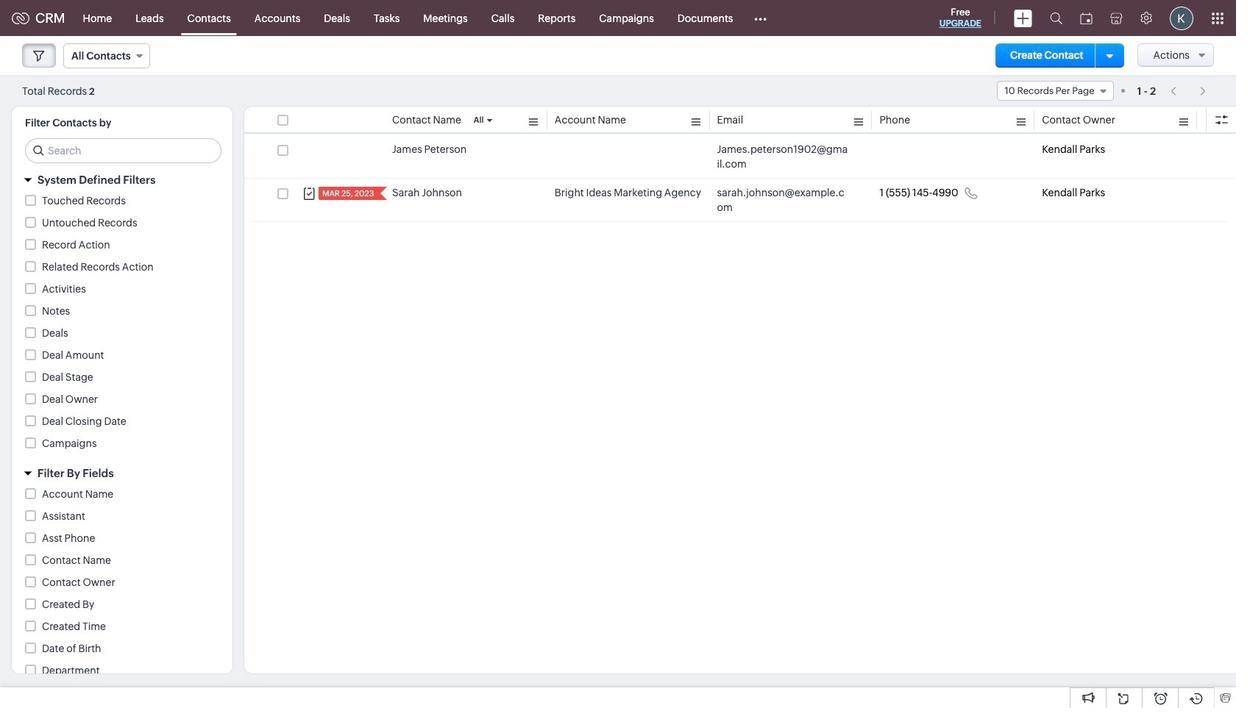 Task type: locate. For each thing, give the bounding box(es) containing it.
search image
[[1050, 12, 1063, 24]]

create menu image
[[1014, 9, 1033, 27]]

profile image
[[1170, 6, 1194, 30]]

None field
[[63, 43, 150, 68], [997, 81, 1114, 101], [63, 43, 150, 68], [997, 81, 1114, 101]]

row group
[[244, 135, 1237, 222]]

navigation
[[1164, 80, 1214, 102]]

create menu element
[[1005, 0, 1042, 36]]



Task type: describe. For each thing, give the bounding box(es) containing it.
search element
[[1042, 0, 1072, 36]]

Search text field
[[26, 139, 221, 163]]

profile element
[[1161, 0, 1203, 36]]

logo image
[[12, 12, 29, 24]]

Other Modules field
[[745, 6, 777, 30]]

calendar image
[[1081, 12, 1093, 24]]



Task type: vqa. For each thing, say whether or not it's contained in the screenshot.
commercial press (sample) link
no



